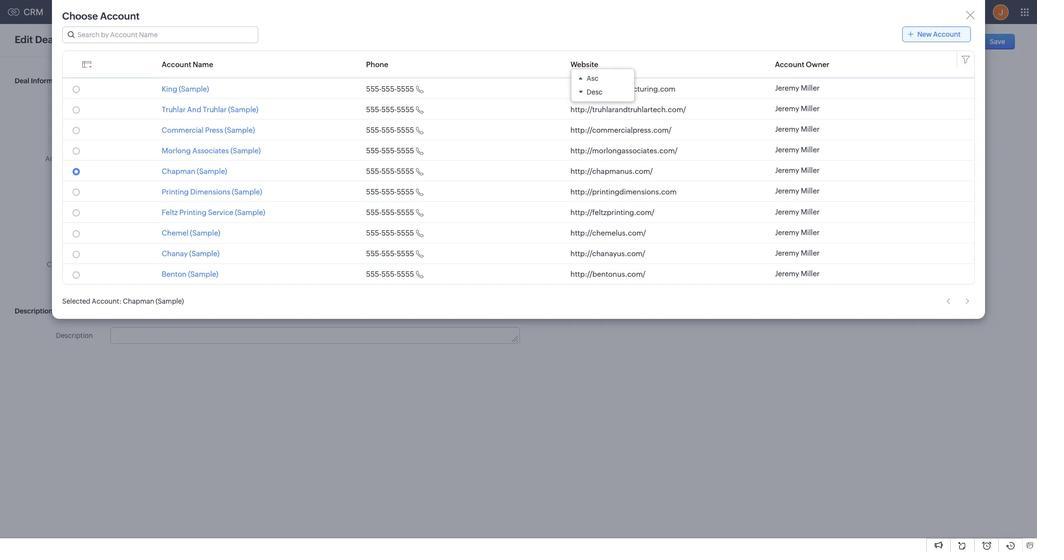 Task type: vqa. For each thing, say whether or not it's contained in the screenshot.


Task type: describe. For each thing, give the bounding box(es) containing it.
jeremy for http://chemelus.com/
[[775, 228, 800, 237]]

jeremy miller for http://commercialpress.com/
[[775, 125, 820, 133]]

feltz printing service (sample)
[[162, 208, 265, 217]]

555-555-5555 for truhlar and truhlar (sample)
[[366, 105, 414, 114]]

step
[[78, 208, 93, 216]]

jeremy miller for http://printingdimensions.com
[[775, 187, 820, 195]]

5555 for http://morlongassociates.com/
[[397, 146, 414, 155]]

5555 for http://bentonus.com/
[[397, 270, 414, 279]]

0 horizontal spatial chapman
[[123, 298, 154, 306]]

miller for http://chanayus.com/
[[801, 249, 820, 257]]

information for description information
[[54, 307, 93, 315]]

555-555-5555 for chanay (sample)
[[366, 250, 414, 258]]

5555 for http://kingmanufacturing.com
[[397, 85, 414, 93]]

http://kingmanufacturing.com
[[571, 85, 676, 93]]

555-555-5555 for chemel (sample)
[[366, 229, 414, 237]]

edit deal edit page layout
[[15, 34, 113, 45]]

555-555-5555 for printing dimensions (sample)
[[366, 188, 414, 196]]

(sample) up printing dimensions (sample)
[[197, 167, 227, 175]]

555-555-5555 for chapman (sample)
[[366, 167, 414, 175]]

jeremy for http://chapmanus.com/
[[775, 166, 800, 175]]

jeremy miller for http://morlongassociates.com/
[[775, 146, 820, 154]]

benton (sample) link
[[162, 270, 218, 279]]

5555 for http://chapmanus.com/
[[397, 167, 414, 175]]

miller for http://feltzprinting.com/
[[801, 208, 820, 216]]

crm link
[[8, 7, 43, 17]]

jeremy for http://commercialpress.com/
[[775, 125, 800, 133]]

2 truhlar from the left
[[203, 105, 227, 114]]

new account
[[918, 30, 961, 38]]

(sample) right press on the top of the page
[[225, 126, 255, 134]]

chanay
[[162, 250, 188, 258]]

1 truhlar from the left
[[162, 105, 186, 114]]

jeremy for http://chanayus.com/
[[775, 249, 800, 257]]

http://morlongassociates.com/
[[571, 146, 678, 155]]

contacts link
[[117, 0, 162, 24]]

jeremy miller for http://kingmanufacturing.com
[[775, 84, 820, 92]]

edit inside edit deal edit page layout
[[61, 36, 73, 43]]

555-555-5555 for king (sample)
[[366, 85, 414, 93]]

benton
[[162, 270, 187, 279]]

page
[[75, 36, 91, 43]]

deal for deal owner
[[56, 101, 70, 109]]

deal for deal name
[[58, 128, 73, 136]]

owner for account owner
[[806, 60, 830, 68]]

chemel (sample)
[[162, 229, 220, 237]]

press
[[205, 126, 223, 134]]

marketplace element
[[948, 0, 968, 24]]

contacts
[[125, 8, 154, 16]]

leads
[[90, 8, 109, 16]]

jeremy for http://feltzprinting.com/
[[775, 208, 800, 216]]

5555 for http://truhlarandtruhlartech.com/
[[397, 105, 414, 114]]

phone
[[366, 60, 389, 68]]

save button
[[980, 34, 1015, 50]]

http://chapmanus.com/
[[571, 167, 653, 175]]

leads link
[[82, 0, 117, 24]]

owner for deal owner
[[71, 101, 93, 109]]

chanay (sample)
[[162, 250, 220, 258]]

name right contact
[[74, 261, 93, 269]]

jeremy for http://truhlarandtruhlartech.com/
[[775, 105, 800, 113]]

chapman (sample) link
[[162, 167, 227, 175]]

morlong associates (sample)
[[162, 146, 261, 155]]

http://commercialpress.com/
[[571, 126, 672, 134]]

home
[[55, 8, 75, 16]]

jeremy miller for http://chapmanus.com/
[[775, 166, 820, 175]]

profile image
[[993, 4, 1009, 20]]

(sample) down 'chanay (sample)' link
[[188, 270, 218, 279]]

jeremy for http://morlongassociates.com/
[[775, 146, 800, 154]]

and
[[938, 38, 950, 46]]

(sample) down the chemel (sample) link
[[189, 250, 220, 258]]

layout
[[92, 36, 113, 43]]

service
[[208, 208, 233, 217]]

truhlar and truhlar (sample) link
[[162, 105, 259, 114]]

deal for deal information
[[15, 77, 29, 85]]

lead source
[[53, 234, 93, 242]]

deal name
[[58, 128, 93, 136]]

(sample) right associates
[[231, 146, 261, 155]]

contact
[[47, 261, 73, 269]]

truhlar and truhlar (sample)
[[162, 105, 259, 114]]

contact name
[[47, 261, 93, 269]]

next step
[[62, 208, 93, 216]]

deal information
[[15, 77, 70, 85]]

source
[[70, 234, 93, 242]]

feltz printing service (sample) link
[[162, 208, 265, 217]]

type
[[77, 181, 93, 189]]

and
[[187, 105, 201, 114]]

(sample) up service
[[232, 188, 262, 196]]

morlong
[[162, 146, 191, 155]]

description for description information
[[15, 307, 53, 315]]

5555 for http://chemelus.com/
[[397, 229, 414, 237]]



Task type: locate. For each thing, give the bounding box(es) containing it.
1 horizontal spatial truhlar
[[203, 105, 227, 114]]

1 horizontal spatial account name
[[162, 60, 213, 68]]

1 horizontal spatial description
[[56, 332, 93, 340]]

0 vertical spatial printing
[[162, 188, 189, 196]]

0 horizontal spatial new
[[918, 30, 932, 38]]

6 jeremy miller from the top
[[775, 187, 820, 195]]

2 miller from the top
[[801, 105, 820, 113]]

information up deal owner
[[31, 77, 70, 85]]

1 vertical spatial chapman
[[123, 298, 154, 306]]

commercial
[[162, 126, 204, 134]]

chapman down morlong
[[162, 167, 195, 175]]

3 miller from the top
[[801, 125, 820, 133]]

commercial press (sample)
[[162, 126, 255, 134]]

(sample)
[[179, 85, 209, 93], [228, 105, 259, 114], [225, 126, 255, 134], [231, 146, 261, 155], [197, 167, 227, 175], [232, 188, 262, 196], [235, 208, 265, 217], [190, 229, 220, 237], [189, 250, 220, 258], [188, 270, 218, 279], [156, 298, 184, 306]]

http://bentonus.com/
[[571, 270, 646, 279]]

http://chemelus.com/
[[571, 229, 646, 237]]

description information
[[15, 307, 93, 315]]

8 jeremy from the top
[[775, 228, 800, 237]]

miller for http://chemelus.com/
[[801, 228, 820, 237]]

2 jeremy from the top
[[775, 105, 800, 113]]

description for description
[[56, 332, 93, 340]]

miller
[[801, 84, 820, 92], [801, 105, 820, 113], [801, 125, 820, 133], [801, 146, 820, 154], [801, 166, 820, 175], [801, 187, 820, 195], [801, 208, 820, 216], [801, 228, 820, 237], [801, 249, 820, 257], [801, 270, 820, 278]]

profile element
[[987, 0, 1015, 24]]

chapman right ':'
[[123, 298, 154, 306]]

(sample) right service
[[235, 208, 265, 217]]

navigation
[[942, 295, 975, 309]]

1 555-555-5555 from the top
[[366, 85, 414, 93]]

1 horizontal spatial chapman
[[162, 167, 195, 175]]

555-
[[366, 85, 382, 93], [382, 85, 397, 93], [366, 105, 382, 114], [382, 105, 397, 114], [366, 126, 382, 134], [382, 126, 397, 134], [366, 146, 382, 155], [382, 146, 397, 155], [366, 167, 382, 175], [382, 167, 397, 175], [366, 188, 382, 196], [382, 188, 397, 196], [366, 208, 382, 217], [382, 208, 397, 217], [366, 229, 382, 237], [382, 229, 397, 237], [366, 250, 382, 258], [382, 250, 397, 258], [366, 270, 382, 279], [382, 270, 397, 279]]

(sample) down feltz printing service (sample) link
[[190, 229, 220, 237]]

3 jeremy miller from the top
[[775, 125, 820, 133]]

printing up feltz
[[162, 188, 189, 196]]

1 horizontal spatial save
[[990, 38, 1006, 46]]

None text field
[[541, 98, 720, 113], [111, 124, 302, 141], [541, 98, 720, 113], [111, 124, 302, 141]]

miller for http://kingmanufacturing.com
[[801, 84, 820, 92]]

king
[[162, 85, 177, 93]]

website
[[571, 60, 599, 68]]

asc
[[587, 74, 599, 82]]

6 555-555-5555 from the top
[[366, 188, 414, 196]]

MMM D, YYYY text field
[[529, 124, 721, 140]]

feltz
[[162, 208, 178, 217]]

save for save
[[990, 38, 1006, 46]]

7 jeremy from the top
[[775, 208, 800, 216]]

(sample) up commercial press (sample)
[[228, 105, 259, 114]]

lead
[[53, 234, 69, 242]]

4 jeremy from the top
[[775, 146, 800, 154]]

save and new
[[921, 38, 966, 46]]

information for deal information
[[31, 77, 70, 85]]

crm
[[24, 7, 43, 17]]

chapman (sample)
[[162, 167, 227, 175]]

1 vertical spatial information
[[54, 307, 93, 315]]

6 miller from the top
[[801, 187, 820, 195]]

home link
[[47, 0, 82, 24]]

name up king (sample)
[[193, 60, 213, 68]]

miller for http://chapmanus.com/
[[801, 166, 820, 175]]

save left the and
[[921, 38, 937, 46]]

http://chanayus.com/
[[571, 250, 645, 258]]

0 vertical spatial account name
[[162, 60, 213, 68]]

5555 for http://chanayus.com/
[[397, 250, 414, 258]]

description
[[15, 307, 53, 315], [56, 332, 93, 340]]

jeremy miller for http://truhlarandtruhlartech.com/
[[775, 105, 820, 113]]

choose account
[[62, 10, 140, 22]]

7 5555 from the top
[[397, 208, 414, 217]]

truhlar
[[162, 105, 186, 114], [203, 105, 227, 114]]

http://feltzprinting.com/
[[571, 208, 655, 217]]

555-555-5555
[[366, 85, 414, 93], [366, 105, 414, 114], [366, 126, 414, 134], [366, 146, 414, 155], [366, 167, 414, 175], [366, 188, 414, 196], [366, 208, 414, 217], [366, 229, 414, 237], [366, 250, 414, 258], [366, 270, 414, 279]]

1 horizontal spatial owner
[[806, 60, 830, 68]]

9 jeremy from the top
[[775, 249, 800, 257]]

5 miller from the top
[[801, 166, 820, 175]]

jeremy for http://kingmanufacturing.com
[[775, 84, 800, 92]]

save down the profile icon
[[990, 38, 1006, 46]]

name down deal owner
[[74, 128, 93, 136]]

6 5555 from the top
[[397, 188, 414, 196]]

10 miller from the top
[[801, 270, 820, 278]]

save for save and new
[[921, 38, 937, 46]]

dimensions
[[190, 188, 230, 196]]

deal
[[35, 34, 56, 45], [15, 77, 29, 85], [56, 101, 70, 109], [58, 128, 73, 136]]

chapman
[[162, 167, 195, 175], [123, 298, 154, 306]]

8 miller from the top
[[801, 228, 820, 237]]

7 miller from the top
[[801, 208, 820, 216]]

account name down deal name
[[45, 155, 93, 163]]

printing dimensions (sample)
[[162, 188, 262, 196]]

10 jeremy miller from the top
[[775, 270, 820, 278]]

10 555-555-5555 from the top
[[366, 270, 414, 279]]

555-555-5555 for feltz printing service (sample)
[[366, 208, 414, 217]]

1 save from the left
[[921, 38, 937, 46]]

10 5555 from the top
[[397, 270, 414, 279]]

2 jeremy miller from the top
[[775, 105, 820, 113]]

jeremy for http://bentonus.com/
[[775, 270, 800, 278]]

choose
[[62, 10, 98, 22]]

4 jeremy miller from the top
[[775, 146, 820, 154]]

selected account : chapman (sample)
[[62, 298, 184, 306]]

10 jeremy from the top
[[775, 270, 800, 278]]

owner
[[806, 60, 830, 68], [71, 101, 93, 109]]

7 jeremy miller from the top
[[775, 208, 820, 216]]

account name up king (sample) link
[[162, 60, 213, 68]]

printing up the chemel (sample) link
[[179, 208, 206, 217]]

1 jeremy miller from the top
[[775, 84, 820, 92]]

555-555-5555 for commercial press (sample)
[[366, 126, 414, 134]]

None text field
[[529, 176, 721, 193], [111, 203, 302, 220], [541, 203, 720, 219], [111, 328, 520, 344], [529, 176, 721, 193], [111, 203, 302, 220], [541, 203, 720, 219], [111, 328, 520, 344]]

truhlar left and
[[162, 105, 186, 114]]

edit
[[15, 34, 33, 45], [61, 36, 73, 43]]

1 vertical spatial owner
[[71, 101, 93, 109]]

(sample) down benton
[[156, 298, 184, 306]]

5555 for http://feltzprinting.com/
[[397, 208, 414, 217]]

9 5555 from the top
[[397, 250, 414, 258]]

truhlar right and
[[203, 105, 227, 114]]

7 555-555-5555 from the top
[[366, 208, 414, 217]]

chemel
[[162, 229, 189, 237]]

account owner
[[775, 60, 830, 68]]

3 555-555-5555 from the top
[[366, 126, 414, 134]]

1 5555 from the top
[[397, 85, 414, 93]]

(sample) up and
[[179, 85, 209, 93]]

2 555-555-5555 from the top
[[366, 105, 414, 114]]

9 jeremy miller from the top
[[775, 249, 820, 257]]

9 555-555-5555 from the top
[[366, 250, 414, 258]]

5 jeremy miller from the top
[[775, 166, 820, 175]]

associates
[[192, 146, 229, 155]]

0 horizontal spatial description
[[15, 307, 53, 315]]

0 vertical spatial information
[[31, 77, 70, 85]]

new right the and
[[952, 38, 966, 46]]

:
[[119, 298, 122, 306]]

jeremy miller
[[775, 84, 820, 92], [775, 105, 820, 113], [775, 125, 820, 133], [775, 146, 820, 154], [775, 166, 820, 175], [775, 187, 820, 195], [775, 208, 820, 216], [775, 228, 820, 237], [775, 249, 820, 257], [775, 270, 820, 278]]

5 5555 from the top
[[397, 167, 414, 175]]

edit page layout link
[[61, 36, 113, 43]]

printing dimensions (sample) link
[[162, 188, 262, 196]]

http://truhlarandtruhlartech.com/
[[571, 105, 686, 114]]

3 5555 from the top
[[397, 126, 414, 134]]

1 vertical spatial printing
[[179, 208, 206, 217]]

morlong associates (sample) link
[[162, 146, 261, 155]]

1 horizontal spatial edit
[[61, 36, 73, 43]]

5555 for http://commercialpress.com/
[[397, 126, 414, 134]]

555-555-5555 for morlong associates (sample)
[[366, 146, 414, 155]]

selected
[[62, 298, 90, 306]]

king (sample)
[[162, 85, 209, 93]]

Search by Account Name text field
[[63, 27, 258, 43]]

chemel (sample) link
[[162, 229, 220, 237]]

jeremy miller for http://chanayus.com/
[[775, 249, 820, 257]]

jeremy miller for http://bentonus.com/
[[775, 270, 820, 278]]

0 vertical spatial owner
[[806, 60, 830, 68]]

0 vertical spatial chapman
[[162, 167, 195, 175]]

http://printingdimensions.com
[[571, 188, 677, 196]]

0 horizontal spatial edit
[[15, 34, 33, 45]]

account name
[[162, 60, 213, 68], [45, 155, 93, 163]]

5555 for http://printingdimensions.com
[[397, 188, 414, 196]]

1 miller from the top
[[801, 84, 820, 92]]

3 jeremy from the top
[[775, 125, 800, 133]]

new inside 'save and new' 'button'
[[952, 38, 966, 46]]

jeremy for http://printingdimensions.com
[[775, 187, 800, 195]]

9 miller from the top
[[801, 249, 820, 257]]

information down selected
[[54, 307, 93, 315]]

0 horizontal spatial truhlar
[[162, 105, 186, 114]]

5 jeremy from the top
[[775, 166, 800, 175]]

8 5555 from the top
[[397, 229, 414, 237]]

miller for http://bentonus.com/
[[801, 270, 820, 278]]

benton (sample)
[[162, 270, 218, 279]]

4 miller from the top
[[801, 146, 820, 154]]

probability
[[467, 181, 501, 189]]

2 5555 from the top
[[397, 105, 414, 114]]

name up type
[[74, 155, 93, 163]]

1 horizontal spatial new
[[952, 38, 966, 46]]

edit down the crm link on the top
[[15, 34, 33, 45]]

jeremy
[[775, 84, 800, 92], [775, 105, 800, 113], [775, 125, 800, 133], [775, 146, 800, 154], [775, 166, 800, 175], [775, 187, 800, 195], [775, 208, 800, 216], [775, 228, 800, 237], [775, 249, 800, 257], [775, 270, 800, 278]]

deal owner
[[56, 101, 93, 109]]

jeremy miller for http://feltzprinting.com/
[[775, 208, 820, 216]]

king (sample) link
[[162, 85, 209, 93]]

probability (%)
[[467, 181, 512, 189]]

1 vertical spatial description
[[56, 332, 93, 340]]

2 save from the left
[[990, 38, 1006, 46]]

chanay (sample) link
[[162, 250, 220, 258]]

5 555-555-5555 from the top
[[366, 167, 414, 175]]

0 horizontal spatial owner
[[71, 101, 93, 109]]

save
[[921, 38, 937, 46], [990, 38, 1006, 46]]

5555
[[397, 85, 414, 93], [397, 105, 414, 114], [397, 126, 414, 134], [397, 146, 414, 155], [397, 167, 414, 175], [397, 188, 414, 196], [397, 208, 414, 217], [397, 229, 414, 237], [397, 250, 414, 258], [397, 270, 414, 279]]

name
[[193, 60, 213, 68], [74, 128, 93, 136], [74, 155, 93, 163], [74, 261, 93, 269]]

save inside 'save and new' 'button'
[[921, 38, 937, 46]]

1 vertical spatial account name
[[45, 155, 93, 163]]

miller for http://commercialpress.com/
[[801, 125, 820, 133]]

desc
[[587, 88, 603, 96]]

stage
[[493, 154, 512, 162]]

4 555-555-5555 from the top
[[366, 146, 414, 155]]

jeremy miller for http://chemelus.com/
[[775, 228, 820, 237]]

miller for http://printingdimensions.com
[[801, 187, 820, 195]]

0 horizontal spatial save
[[921, 38, 937, 46]]

information
[[31, 77, 70, 85], [54, 307, 93, 315]]

0 horizontal spatial account name
[[45, 155, 93, 163]]

commercial press (sample) link
[[162, 126, 255, 134]]

1 jeremy from the top
[[775, 84, 800, 92]]

save inside save button
[[990, 38, 1006, 46]]

0 vertical spatial description
[[15, 307, 53, 315]]

8 jeremy miller from the top
[[775, 228, 820, 237]]

miller for http://truhlarandtruhlartech.com/
[[801, 105, 820, 113]]

555-555-5555 for benton (sample)
[[366, 270, 414, 279]]

(%)
[[502, 181, 512, 189]]

account
[[100, 10, 140, 22], [933, 30, 961, 38], [162, 60, 191, 68], [775, 60, 805, 68], [45, 155, 73, 163], [92, 298, 119, 306]]

8 555-555-5555 from the top
[[366, 229, 414, 237]]

printing
[[162, 188, 189, 196], [179, 208, 206, 217]]

next
[[62, 208, 77, 216]]

new left the and
[[918, 30, 932, 38]]

save and new button
[[911, 34, 976, 50]]

6 jeremy from the top
[[775, 187, 800, 195]]

edit left the page
[[61, 36, 73, 43]]

miller for http://morlongassociates.com/
[[801, 146, 820, 154]]

4 5555 from the top
[[397, 146, 414, 155]]



